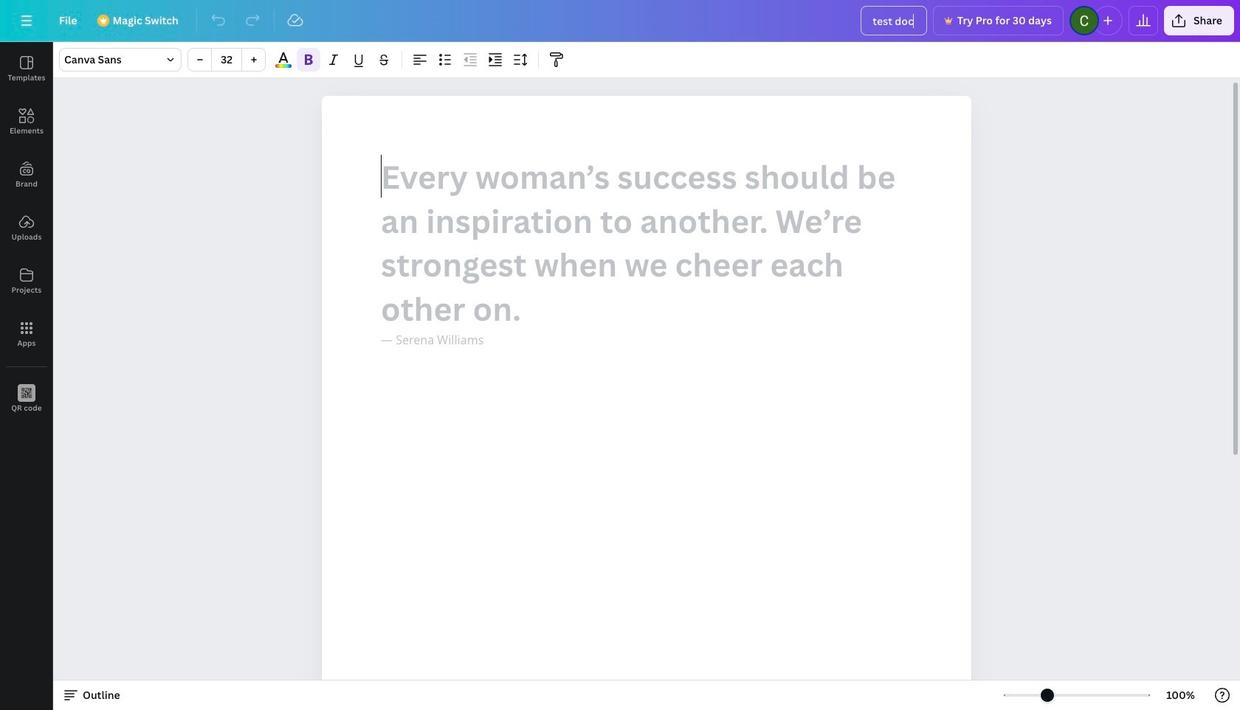 Task type: locate. For each thing, give the bounding box(es) containing it.
Zoom button
[[1157, 684, 1205, 708]]

None text field
[[322, 96, 971, 711]]

Design title text field
[[861, 6, 927, 35]]

group
[[187, 48, 266, 72]]

side panel tab list
[[0, 42, 53, 426]]

color range image
[[275, 64, 291, 68]]



Task type: vqa. For each thing, say whether or not it's contained in the screenshot.
GROUP
yes



Task type: describe. For each thing, give the bounding box(es) containing it.
main menu bar
[[0, 0, 1240, 42]]

– – number field
[[216, 52, 237, 66]]



